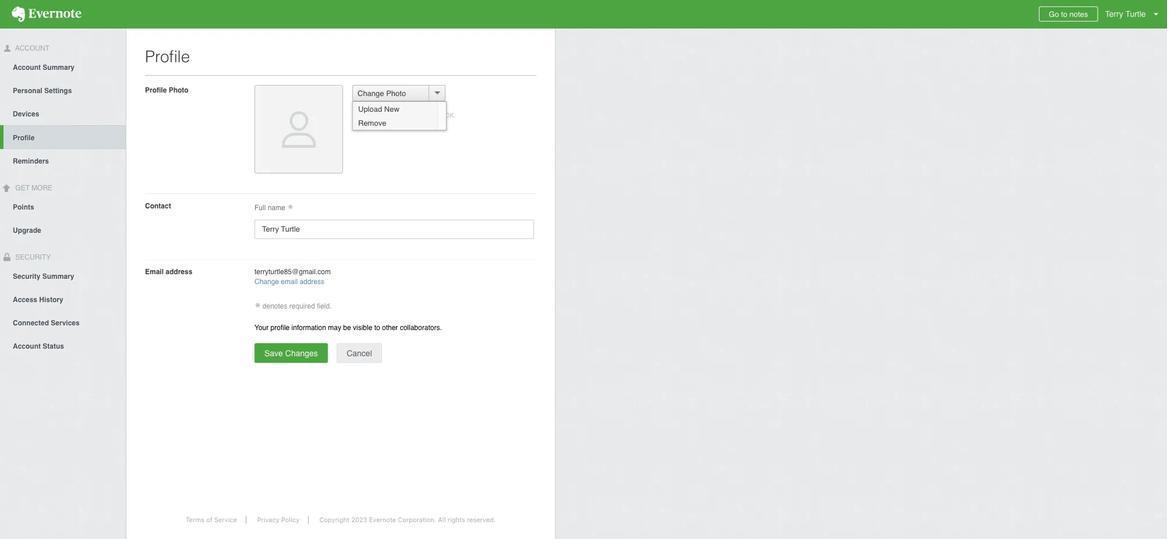 Task type: vqa. For each thing, say whether or not it's contained in the screenshot.
Privacy
yes



Task type: describe. For each thing, give the bounding box(es) containing it.
go
[[1049, 10, 1059, 18]]

field.
[[317, 302, 332, 310]]

your profile information may be visible to other collaborators.
[[254, 323, 442, 332]]

change photo
[[358, 89, 406, 98]]

account summary
[[13, 63, 75, 72]]

reminders link
[[0, 149, 126, 172]]

0 vertical spatial change
[[358, 89, 384, 98]]

notes
[[1070, 10, 1088, 18]]

corporation.
[[398, 516, 436, 524]]

security summary
[[13, 272, 74, 280]]

all
[[438, 516, 446, 524]]

privacy policy
[[257, 516, 299, 524]]

of
[[206, 516, 212, 524]]

devices
[[13, 110, 39, 118]]

account for account summary
[[13, 63, 41, 72]]

other
[[382, 323, 398, 332]]

may
[[328, 323, 341, 332]]

file
[[416, 112, 424, 119]]

go to notes
[[1049, 10, 1088, 18]]

remove
[[358, 119, 386, 127]]

security for security summary
[[13, 272, 40, 280]]

access
[[13, 295, 37, 304]]

get
[[15, 184, 30, 192]]

change email address link
[[254, 278, 324, 286]]

go to notes link
[[1039, 6, 1098, 22]]

copyright 2023 evernote corporation. all rights reserved.
[[319, 516, 496, 524]]

photo for profile photo
[[169, 86, 188, 94]]

name
[[268, 204, 285, 212]]

visible
[[353, 323, 372, 332]]

upload
[[358, 105, 382, 113]]

points link
[[0, 195, 126, 218]]

photo for change photo
[[386, 89, 406, 98]]

account status
[[13, 342, 64, 350]]

settings
[[44, 87, 72, 95]]

upload new remove
[[358, 105, 399, 127]]

.jpg,
[[352, 112, 364, 119]]

information
[[292, 323, 326, 332]]

access history link
[[0, 287, 126, 311]]

services
[[51, 319, 80, 327]]

summary for security summary
[[42, 272, 74, 280]]

reserved.
[[467, 516, 496, 524]]

terms of service
[[186, 516, 237, 524]]

collaborators.
[[400, 323, 442, 332]]

security summary link
[[0, 264, 126, 287]]

more
[[32, 184, 52, 192]]

status
[[43, 342, 64, 350]]

summary for account summary
[[43, 63, 75, 72]]

full
[[254, 204, 266, 212]]

evernote link
[[0, 0, 93, 29]]

2023
[[351, 516, 367, 524]]

profile photo
[[145, 86, 188, 94]]

terry turtle
[[1105, 9, 1146, 19]]

security for security
[[13, 253, 51, 261]]

profile
[[271, 323, 290, 332]]

be
[[343, 323, 351, 332]]

upgrade link
[[0, 218, 126, 241]]

required
[[289, 302, 315, 310]]

0 vertical spatial to
[[1061, 10, 1067, 18]]

evernote image
[[0, 6, 93, 22]]

profile link
[[3, 125, 126, 149]]

account summary link
[[0, 55, 126, 79]]

contact
[[145, 202, 171, 210]]



Task type: locate. For each thing, give the bounding box(es) containing it.
1 horizontal spatial change
[[358, 89, 384, 98]]

2 vertical spatial profile
[[13, 134, 35, 142]]

terryturtle85@gmail.com change email address
[[254, 268, 331, 286]]

security up access
[[13, 272, 40, 280]]

email address
[[145, 268, 192, 276]]

evernote
[[369, 516, 396, 524]]

history
[[39, 295, 63, 304]]

0 vertical spatial account
[[13, 44, 50, 52]]

summary up 'personal settings' link
[[43, 63, 75, 72]]

or
[[378, 112, 384, 119]]

.png.
[[386, 112, 400, 119]]

photo
[[169, 86, 188, 94], [386, 89, 406, 98]]

privacy
[[257, 516, 279, 524]]

0 horizontal spatial address
[[166, 268, 192, 276]]

denotes
[[263, 302, 287, 310]]

size
[[426, 112, 437, 119]]

account
[[13, 44, 50, 52], [13, 63, 41, 72], [13, 342, 41, 350]]

address down terryturtle85@gmail.com
[[300, 278, 324, 286]]

to right go
[[1061, 10, 1067, 18]]

personal settings
[[13, 87, 72, 95]]

address
[[166, 268, 192, 276], [300, 278, 324, 286]]

2 vertical spatial account
[[13, 342, 41, 350]]

1 horizontal spatial to
[[1061, 10, 1067, 18]]

profile for profile photo
[[145, 86, 167, 94]]

privacy policy link
[[248, 516, 309, 524]]

connected services
[[13, 319, 80, 327]]

address right email
[[166, 268, 192, 276]]

0 horizontal spatial photo
[[169, 86, 188, 94]]

policy
[[281, 516, 299, 524]]

1 vertical spatial security
[[13, 272, 40, 280]]

connected services link
[[0, 311, 126, 334]]

1 horizontal spatial address
[[300, 278, 324, 286]]

email
[[281, 278, 298, 286]]

terryturtle85@gmail.com
[[254, 268, 331, 276]]

personal
[[13, 87, 42, 95]]

1 vertical spatial summary
[[42, 272, 74, 280]]

0 horizontal spatial to
[[374, 323, 380, 332]]

change left email
[[254, 278, 279, 286]]

summary inside "link"
[[42, 272, 74, 280]]

address inside terryturtle85@gmail.com change email address
[[300, 278, 324, 286]]

1 vertical spatial change
[[254, 278, 279, 286]]

security up security summary
[[13, 253, 51, 261]]

denotes required field.
[[261, 302, 332, 310]]

terms
[[186, 516, 204, 524]]

max
[[402, 112, 414, 119]]

0 vertical spatial profile
[[145, 47, 190, 66]]

access history
[[13, 295, 63, 304]]

1 vertical spatial account
[[13, 63, 41, 72]]

change inside terryturtle85@gmail.com change email address
[[254, 278, 279, 286]]

copyright
[[319, 516, 349, 524]]

Full name text field
[[254, 220, 534, 239]]

full name
[[254, 204, 287, 212]]

1 vertical spatial profile
[[145, 86, 167, 94]]

0 vertical spatial security
[[13, 253, 51, 261]]

new
[[384, 105, 399, 113]]

1 vertical spatial address
[[300, 278, 324, 286]]

None submit
[[254, 343, 328, 363], [337, 343, 382, 363], [254, 343, 328, 363], [337, 343, 382, 363]]

1 horizontal spatial photo
[[386, 89, 406, 98]]

terry turtle link
[[1102, 0, 1167, 29]]

rights
[[448, 516, 465, 524]]

account up personal
[[13, 63, 41, 72]]

devices link
[[0, 102, 126, 125]]

profile inside profile "link"
[[13, 134, 35, 142]]

.jpg, .gif, or .png. max file size 700k.
[[352, 112, 456, 119]]

summary up 'access history' link
[[42, 272, 74, 280]]

points
[[13, 203, 34, 211]]

account inside "link"
[[13, 342, 41, 350]]

profile
[[145, 47, 190, 66], [145, 86, 167, 94], [13, 134, 35, 142]]

account up account summary
[[13, 44, 50, 52]]

.gif,
[[366, 112, 377, 119]]

account for account status
[[13, 342, 41, 350]]

terry
[[1105, 9, 1123, 19]]

700k.
[[439, 112, 456, 119]]

to left other
[[374, 323, 380, 332]]

security inside "link"
[[13, 272, 40, 280]]

security
[[13, 253, 51, 261], [13, 272, 40, 280]]

1 vertical spatial to
[[374, 323, 380, 332]]

change
[[358, 89, 384, 98], [254, 278, 279, 286]]

account status link
[[0, 334, 126, 357]]

service
[[214, 516, 237, 524]]

terms of service link
[[177, 516, 246, 524]]

personal settings link
[[0, 79, 126, 102]]

upgrade
[[13, 226, 41, 234]]

change up upload
[[358, 89, 384, 98]]

your
[[254, 323, 269, 332]]

email
[[145, 268, 164, 276]]

connected
[[13, 319, 49, 327]]

get more
[[13, 184, 52, 192]]

0 vertical spatial address
[[166, 268, 192, 276]]

0 vertical spatial summary
[[43, 63, 75, 72]]

profile for profile "link"
[[13, 134, 35, 142]]

account for account
[[13, 44, 50, 52]]

reminders
[[13, 157, 49, 165]]

0 horizontal spatial change
[[254, 278, 279, 286]]

turtle
[[1125, 9, 1146, 19]]

to
[[1061, 10, 1067, 18], [374, 323, 380, 332]]

account down 'connected'
[[13, 342, 41, 350]]



